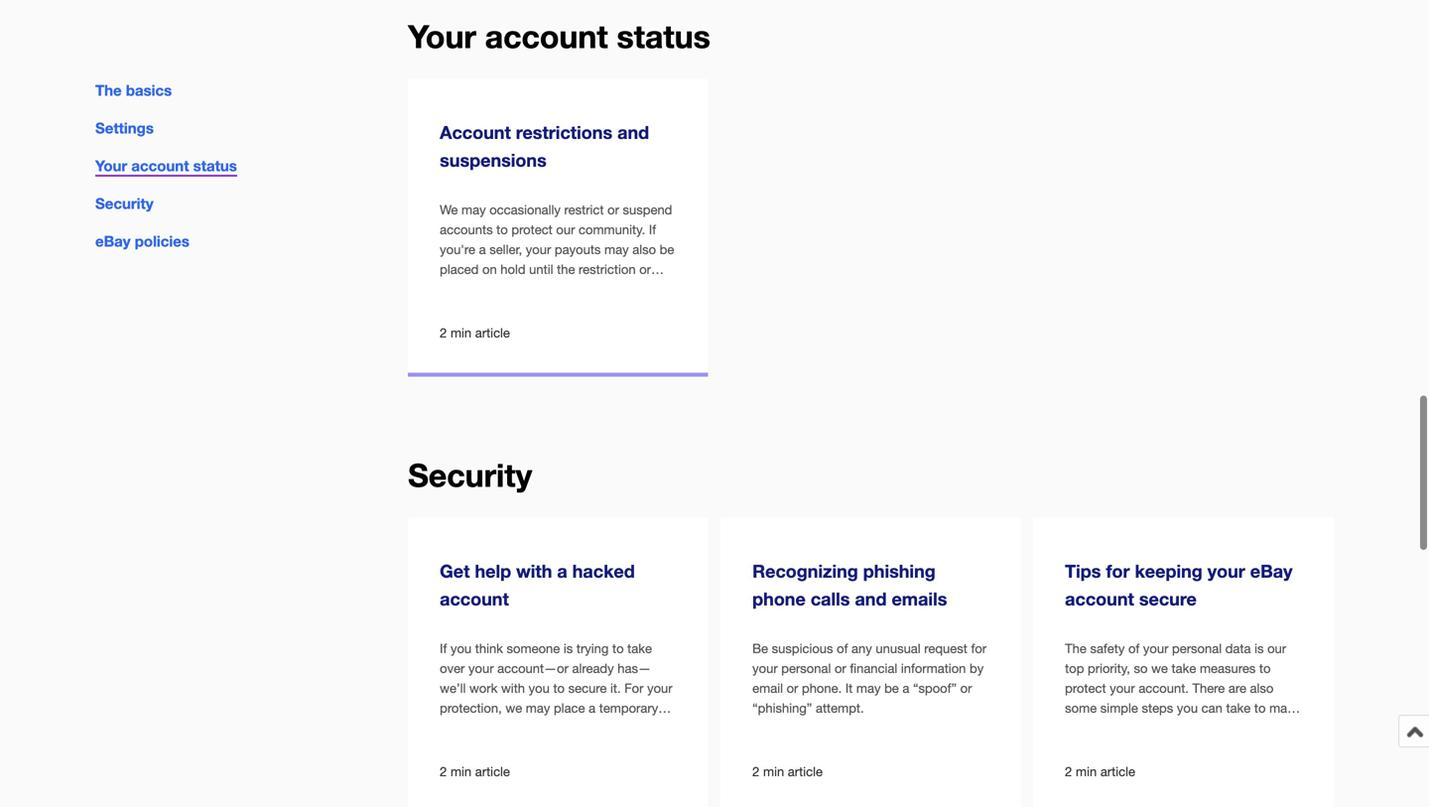 Task type: describe. For each thing, give the bounding box(es) containing it.
may up accounts
[[462, 202, 486, 217]]

request
[[924, 641, 968, 656]]

also inside we may occasionally restrict or suspend accounts to protect our community. if you're a seller, your payouts may also be placed on hold until the restriction or suspension is lifted.
[[633, 242, 656, 257]]

emails
[[892, 588, 947, 610]]

ebay inside tips for keeping your ebay account secure
[[1251, 560, 1293, 582]]

protection,
[[440, 701, 502, 716]]

hacked
[[573, 560, 635, 582]]

be inside we may occasionally restrict or suspend accounts to protect our community. if you're a seller, your payouts may also be placed on hold until the restriction or suspension is lifted.
[[660, 242, 674, 257]]

trying
[[577, 641, 609, 656]]

account restrictions and suspensions
[[440, 121, 649, 171]]

the safety of your personal data is our top priority, so we take measures to protect your account. there are also some simple steps you can take to make your account more secure.
[[1065, 641, 1301, 736]]

measures
[[1200, 661, 1256, 676]]

the for the safety of your personal data is our top priority, so we take measures to protect your account. there are also some simple steps you can take to make your account more secure.
[[1065, 641, 1087, 656]]

we inside if you think someone is trying to take over your account—or already has— we'll work with you to secure it. for your protection, we may place a temporary hold on your account.
[[506, 701, 522, 716]]

the
[[557, 262, 575, 277]]

financial
[[850, 661, 898, 676]]

is inside we may occasionally restrict or suspend accounts to protect our community. if you're a seller, your payouts may also be placed on hold until the restriction or suspension is lifted.
[[509, 282, 519, 297]]

top
[[1065, 661, 1084, 676]]

already
[[572, 661, 614, 676]]

get help with a hacked account
[[440, 560, 635, 610]]

2 for get help with a hacked account
[[440, 764, 447, 779]]

a inside if you think someone is trying to take over your account—or already has— we'll work with you to secure it. for your protection, we may place a temporary hold on your account.
[[589, 701, 596, 716]]

place
[[554, 701, 585, 716]]

until
[[529, 262, 553, 277]]

phone
[[753, 588, 806, 610]]

suspicious
[[772, 641, 833, 656]]

seller,
[[490, 242, 522, 257]]

a inside we may occasionally restrict or suspend accounts to protect our community. if you're a seller, your payouts may also be placed on hold until the restriction or suspension is lifted.
[[479, 242, 486, 257]]

to inside we may occasionally restrict or suspend accounts to protect our community. if you're a seller, your payouts may also be placed on hold until the restriction or suspension is lifted.
[[497, 222, 508, 237]]

simple
[[1101, 701, 1139, 716]]

settings
[[95, 119, 154, 137]]

be
[[753, 641, 768, 656]]

make
[[1270, 701, 1301, 716]]

placed
[[440, 262, 479, 277]]

for inside tips for keeping your ebay account secure
[[1106, 560, 1130, 582]]

think
[[475, 641, 503, 656]]

for
[[625, 681, 644, 696]]

policies
[[135, 232, 190, 250]]

or right restriction
[[639, 262, 651, 277]]

get
[[440, 560, 470, 582]]

account. inside if you think someone is trying to take over your account—or already has— we'll work with you to secure it. for your protection, we may place a temporary hold on your account.
[[516, 720, 566, 736]]

more
[[1144, 720, 1174, 736]]

on inside we may occasionally restrict or suspend accounts to protect our community. if you're a seller, your payouts may also be placed on hold until the restriction or suspension is lifted.
[[482, 262, 497, 277]]

article for tips for keeping your ebay account secure
[[1101, 764, 1136, 779]]

for inside be suspicious of any unusual request for your personal or financial information by email or phone. it may be a "spoof" or "phishing" attempt.
[[971, 641, 987, 656]]

account inside tips for keeping your ebay account secure
[[1065, 588, 1135, 610]]

restrict
[[564, 202, 604, 217]]

calls
[[811, 588, 850, 610]]

our inside the safety of your personal data is our top priority, so we take measures to protect your account. there are also some simple steps you can take to make your account more secure.
[[1268, 641, 1287, 656]]

community.
[[579, 222, 646, 237]]

2 horizontal spatial take
[[1226, 701, 1251, 716]]

restriction
[[579, 262, 636, 277]]

the basics
[[95, 81, 172, 99]]

there
[[1193, 681, 1225, 696]]

has—
[[618, 661, 651, 676]]

min for tips for keeping your ebay account secure
[[1076, 764, 1097, 779]]

min for account restrictions and suspensions
[[451, 325, 472, 340]]

secure inside if you think someone is trying to take over your account—or already has— we'll work with you to secure it. for your protection, we may place a temporary hold on your account.
[[568, 681, 607, 696]]

protect inside the safety of your personal data is our top priority, so we take measures to protect your account. there are also some simple steps you can take to make your account more secure.
[[1065, 681, 1106, 696]]

article for recognizing phishing phone calls and emails
[[788, 764, 823, 779]]

your account status link
[[95, 157, 237, 177]]

suspend
[[623, 202, 672, 217]]

phishing
[[863, 560, 936, 582]]

unusual
[[876, 641, 921, 656]]

some
[[1065, 701, 1097, 716]]

1 horizontal spatial status
[[617, 17, 711, 55]]

"spoof" or
[[913, 681, 972, 696]]

security link
[[95, 195, 153, 213]]

over
[[440, 661, 465, 676]]

safety
[[1090, 641, 1125, 656]]

the basics link
[[95, 81, 172, 99]]

take inside if you think someone is trying to take over your account—or already has— we'll work with you to secure it. for your protection, we may place a temporary hold on your account.
[[628, 641, 652, 656]]

we'll
[[440, 681, 466, 696]]

payouts
[[555, 242, 601, 257]]

data
[[1226, 641, 1251, 656]]

secure.
[[1177, 720, 1220, 736]]

2 for account restrictions and suspensions
[[440, 325, 447, 340]]

your up work in the left of the page
[[469, 661, 494, 676]]

so
[[1134, 661, 1148, 676]]

to left make
[[1255, 701, 1266, 716]]

1 horizontal spatial your
[[408, 17, 476, 55]]

on inside if you think someone is trying to take over your account—or already has— we'll work with you to secure it. for your protection, we may place a temporary hold on your account.
[[469, 720, 483, 736]]

you inside the safety of your personal data is our top priority, so we take measures to protect your account. there are also some simple steps you can take to make your account more secure.
[[1177, 701, 1198, 716]]

occasionally
[[490, 202, 561, 217]]

priority,
[[1088, 661, 1131, 676]]

basics
[[126, 81, 172, 99]]

"phishing" attempt.
[[753, 701, 864, 716]]

information
[[901, 661, 966, 676]]

any
[[852, 641, 872, 656]]

suspension
[[440, 282, 506, 297]]

it
[[846, 681, 853, 696]]

be suspicious of any unusual request for your personal or financial information by email or phone. it may be a "spoof" or "phishing" attempt.
[[753, 641, 987, 716]]

we
[[440, 202, 458, 217]]

steps
[[1142, 701, 1174, 716]]

by
[[970, 661, 984, 676]]

and inside account restrictions and suspensions
[[618, 121, 649, 143]]

we may occasionally restrict or suspend accounts to protect our community. if you're a seller, your payouts may also be placed on hold until the restriction or suspension is lifted.
[[440, 202, 674, 297]]



Task type: locate. For each thing, give the bounding box(es) containing it.
also
[[633, 242, 656, 257], [1250, 681, 1274, 696]]

ebay policies
[[95, 232, 190, 250]]

to right trying
[[612, 641, 624, 656]]

1 of from the left
[[837, 641, 848, 656]]

0 horizontal spatial be
[[660, 242, 674, 257]]

2 for tips for keeping your ebay account secure
[[1065, 764, 1073, 779]]

personal up measures on the bottom right of page
[[1172, 641, 1222, 656]]

hold down seller,
[[501, 262, 526, 277]]

temporary
[[599, 701, 658, 716]]

may right it
[[857, 681, 881, 696]]

article for get help with a hacked account
[[475, 764, 510, 779]]

status
[[617, 17, 711, 55], [193, 157, 237, 175]]

0 vertical spatial take
[[628, 641, 652, 656]]

your down some
[[1065, 720, 1091, 736]]

a inside get help with a hacked account
[[557, 560, 568, 582]]

to
[[497, 222, 508, 237], [612, 641, 624, 656], [1260, 661, 1271, 676], [553, 681, 565, 696], [1255, 701, 1266, 716]]

1 vertical spatial protect
[[1065, 681, 1106, 696]]

1 horizontal spatial ebay
[[1251, 560, 1293, 582]]

take up there
[[1172, 661, 1197, 676]]

account—or
[[497, 661, 569, 676]]

be down suspend
[[660, 242, 674, 257]]

lifted.
[[522, 282, 554, 297]]

0 vertical spatial and
[[618, 121, 649, 143]]

if inside we may occasionally restrict or suspend accounts to protect our community. if you're a seller, your payouts may also be placed on hold until the restriction or suspension is lifted.
[[649, 222, 656, 237]]

protect inside we may occasionally restrict or suspend accounts to protect our community. if you're a seller, your payouts may also be placed on hold until the restriction or suspension is lifted.
[[512, 222, 553, 237]]

2 min article down suspension
[[440, 325, 510, 340]]

2 down protection,
[[440, 764, 447, 779]]

0 horizontal spatial the
[[95, 81, 122, 99]]

the left "basics"
[[95, 81, 122, 99]]

0 horizontal spatial ebay
[[95, 232, 131, 250]]

security up ebay policies
[[95, 195, 153, 213]]

2
[[440, 325, 447, 340], [440, 764, 447, 779], [753, 764, 760, 779], [1065, 764, 1073, 779]]

1 horizontal spatial you
[[529, 681, 550, 696]]

on
[[482, 262, 497, 277], [469, 720, 483, 736]]

or up it
[[835, 661, 847, 676]]

0 horizontal spatial you
[[451, 641, 472, 656]]

account.
[[1139, 681, 1189, 696], [516, 720, 566, 736]]

2 vertical spatial take
[[1226, 701, 1251, 716]]

your
[[526, 242, 551, 257], [1208, 560, 1246, 582], [1144, 641, 1169, 656], [469, 661, 494, 676], [753, 661, 778, 676], [647, 681, 673, 696], [1110, 681, 1135, 696], [487, 720, 512, 736], [1065, 720, 1091, 736]]

0 vertical spatial security
[[95, 195, 153, 213]]

0 horizontal spatial secure
[[568, 681, 607, 696]]

to right measures on the bottom right of page
[[1260, 661, 1271, 676]]

0 horizontal spatial take
[[628, 641, 652, 656]]

1 vertical spatial be
[[885, 681, 899, 696]]

1 horizontal spatial secure
[[1139, 588, 1197, 610]]

account
[[440, 121, 511, 143]]

protect up some
[[1065, 681, 1106, 696]]

also down community.
[[633, 242, 656, 257]]

article for account restrictions and suspensions
[[475, 325, 510, 340]]

1 horizontal spatial also
[[1250, 681, 1274, 696]]

2 horizontal spatial you
[[1177, 701, 1198, 716]]

0 horizontal spatial hold
[[440, 720, 465, 736]]

1 vertical spatial the
[[1065, 641, 1087, 656]]

accounts
[[440, 222, 493, 237]]

1 vertical spatial your
[[95, 157, 127, 175]]

1 horizontal spatial the
[[1065, 641, 1087, 656]]

1 horizontal spatial is
[[564, 641, 573, 656]]

recognizing
[[753, 560, 858, 582]]

security
[[95, 195, 153, 213], [408, 456, 532, 494]]

is left lifted.
[[509, 282, 519, 297]]

and
[[618, 121, 649, 143], [855, 588, 887, 610]]

ebay
[[95, 232, 131, 250], [1251, 560, 1293, 582]]

1 vertical spatial take
[[1172, 661, 1197, 676]]

your account status up restrictions
[[408, 17, 711, 55]]

0 horizontal spatial security
[[95, 195, 153, 213]]

0 horizontal spatial status
[[193, 157, 237, 175]]

2 horizontal spatial is
[[1255, 641, 1264, 656]]

0 vertical spatial protect
[[512, 222, 553, 237]]

if inside if you think someone is trying to take over your account—or already has— we'll work with you to secure it. for your protection, we may place a temporary hold on your account.
[[440, 641, 447, 656]]

be down financial
[[885, 681, 899, 696]]

0 vertical spatial with
[[516, 560, 552, 582]]

1 vertical spatial if
[[440, 641, 447, 656]]

secure down the keeping in the right bottom of the page
[[1139, 588, 1197, 610]]

0 horizontal spatial of
[[837, 641, 848, 656]]

1 vertical spatial with
[[501, 681, 525, 696]]

0 vertical spatial secure
[[1139, 588, 1197, 610]]

may inside be suspicious of any unusual request for your personal or financial information by email or phone. it may be a "spoof" or "phishing" attempt.
[[857, 681, 881, 696]]

2 min article for account restrictions and suspensions
[[440, 325, 510, 340]]

0 vertical spatial your account status
[[408, 17, 711, 55]]

if down suspend
[[649, 222, 656, 237]]

account down "simple"
[[1094, 720, 1141, 736]]

min down protection,
[[451, 764, 472, 779]]

0 horizontal spatial we
[[506, 701, 522, 716]]

secure down already
[[568, 681, 607, 696]]

2 min article down the "phishing" attempt. at the right bottom of page
[[753, 764, 823, 779]]

personal inside be suspicious of any unusual request for your personal or financial information by email or phone. it may be a "spoof" or "phishing" attempt.
[[782, 661, 831, 676]]

may inside if you think someone is trying to take over your account—or already has— we'll work with you to secure it. for your protection, we may place a temporary hold on your account.
[[526, 701, 550, 716]]

you up 'secure.'
[[1177, 701, 1198, 716]]

hold
[[501, 262, 526, 277], [440, 720, 465, 736]]

0 horizontal spatial if
[[440, 641, 447, 656]]

ebay down security 'link'
[[95, 232, 131, 250]]

we right so
[[1152, 661, 1168, 676]]

0 vertical spatial ebay
[[95, 232, 131, 250]]

1 horizontal spatial our
[[1268, 641, 1287, 656]]

article down suspension
[[475, 325, 510, 340]]

0 horizontal spatial and
[[618, 121, 649, 143]]

settings link
[[95, 119, 154, 137]]

0 vertical spatial be
[[660, 242, 674, 257]]

your
[[408, 17, 476, 55], [95, 157, 127, 175]]

a down information
[[903, 681, 910, 696]]

0 vertical spatial if
[[649, 222, 656, 237]]

with right help
[[516, 560, 552, 582]]

the for the basics
[[95, 81, 122, 99]]

min down suspension
[[451, 325, 472, 340]]

account. up steps at the right
[[1139, 681, 1189, 696]]

recognizing phishing phone calls and emails
[[753, 560, 947, 610]]

1 vertical spatial on
[[469, 720, 483, 736]]

0 horizontal spatial your
[[95, 157, 127, 175]]

protect
[[512, 222, 553, 237], [1065, 681, 1106, 696]]

your inside we may occasionally restrict or suspend accounts to protect our community. if you're a seller, your payouts may also be placed on hold until the restriction or suspension is lifted.
[[526, 242, 551, 257]]

1 vertical spatial we
[[506, 701, 522, 716]]

with down account—or
[[501, 681, 525, 696]]

the inside the safety of your personal data is our top priority, so we take measures to protect your account. there are also some simple steps you can take to make your account more secure.
[[1065, 641, 1087, 656]]

can
[[1202, 701, 1223, 716]]

tips for keeping your ebay account secure
[[1065, 560, 1293, 610]]

take up has—
[[628, 641, 652, 656]]

2 min article down "simple"
[[1065, 764, 1136, 779]]

we inside the safety of your personal data is our top priority, so we take measures to protect your account. there are also some simple steps you can take to make your account more secure.
[[1152, 661, 1168, 676]]

secure
[[1139, 588, 1197, 610], [568, 681, 607, 696]]

min
[[451, 325, 472, 340], [451, 764, 472, 779], [763, 764, 784, 779], [1076, 764, 1097, 779]]

your up until
[[526, 242, 551, 257]]

0 vertical spatial personal
[[1172, 641, 1222, 656]]

it.
[[611, 681, 621, 696]]

hold inside if you think someone is trying to take over your account—or already has— we'll work with you to secure it. for your protection, we may place a temporary hold on your account.
[[440, 720, 465, 736]]

ebay policies link
[[95, 232, 190, 250]]

0 horizontal spatial personal
[[782, 661, 831, 676]]

ebay up 'data'
[[1251, 560, 1293, 582]]

if
[[649, 222, 656, 237], [440, 641, 447, 656]]

article down protection,
[[475, 764, 510, 779]]

1 horizontal spatial security
[[408, 456, 532, 494]]

1 horizontal spatial of
[[1129, 641, 1140, 656]]

your right for
[[647, 681, 673, 696]]

0 horizontal spatial account.
[[516, 720, 566, 736]]

you're
[[440, 242, 476, 257]]

our right 'data'
[[1268, 641, 1287, 656]]

min down the "phishing" attempt. at the right bottom of page
[[763, 764, 784, 779]]

tips
[[1065, 560, 1101, 582]]

your account status down settings link
[[95, 157, 237, 175]]

on down protection,
[[469, 720, 483, 736]]

you up over on the bottom of the page
[[451, 641, 472, 656]]

0 vertical spatial our
[[556, 222, 575, 237]]

1 vertical spatial and
[[855, 588, 887, 610]]

hold inside we may occasionally restrict or suspend accounts to protect our community. if you're a seller, your payouts may also be placed on hold until the restriction or suspension is lifted.
[[501, 262, 526, 277]]

may down community.
[[605, 242, 629, 257]]

help
[[475, 560, 511, 582]]

of
[[837, 641, 848, 656], [1129, 641, 1140, 656]]

be
[[660, 242, 674, 257], [885, 681, 899, 696]]

take down are
[[1226, 701, 1251, 716]]

account inside the safety of your personal data is our top priority, so we take measures to protect your account. there are also some simple steps you can take to make your account more secure.
[[1094, 720, 1141, 736]]

restrictions
[[516, 121, 613, 143]]

for right tips
[[1106, 560, 1130, 582]]

1 vertical spatial our
[[1268, 641, 1287, 656]]

0 vertical spatial the
[[95, 81, 122, 99]]

with inside get help with a hacked account
[[516, 560, 552, 582]]

2 min article for recognizing phishing phone calls and emails
[[753, 764, 823, 779]]

of up so
[[1129, 641, 1140, 656]]

1 vertical spatial account.
[[516, 720, 566, 736]]

with
[[516, 560, 552, 582], [501, 681, 525, 696]]

1 horizontal spatial for
[[1106, 560, 1130, 582]]

a right place
[[589, 701, 596, 716]]

you down account—or
[[529, 681, 550, 696]]

hold down protection,
[[440, 720, 465, 736]]

1 vertical spatial personal
[[782, 661, 831, 676]]

a inside be suspicious of any unusual request for your personal or financial information by email or phone. it may be a "spoof" or "phishing" attempt.
[[903, 681, 910, 696]]

for
[[1106, 560, 1130, 582], [971, 641, 987, 656]]

article down the "phishing" attempt. at the right bottom of page
[[788, 764, 823, 779]]

0 horizontal spatial our
[[556, 222, 575, 237]]

1 horizontal spatial if
[[649, 222, 656, 237]]

and right restrictions
[[618, 121, 649, 143]]

may left place
[[526, 701, 550, 716]]

0 vertical spatial account.
[[1139, 681, 1189, 696]]

and inside recognizing phishing phone calls and emails
[[855, 588, 887, 610]]

account up restrictions
[[485, 17, 608, 55]]

suspensions
[[440, 149, 547, 171]]

1 vertical spatial you
[[529, 681, 550, 696]]

1 vertical spatial ebay
[[1251, 560, 1293, 582]]

your inside tips for keeping your ebay account secure
[[1208, 560, 1246, 582]]

0 vertical spatial status
[[617, 17, 711, 55]]

is inside the safety of your personal data is our top priority, so we take measures to protect your account. there are also some simple steps you can take to make your account more secure.
[[1255, 641, 1264, 656]]

account
[[485, 17, 608, 55], [131, 157, 189, 175], [440, 588, 509, 610], [1065, 588, 1135, 610], [1094, 720, 1141, 736]]

2 of from the left
[[1129, 641, 1140, 656]]

someone
[[507, 641, 560, 656]]

0 vertical spatial your
[[408, 17, 476, 55]]

0 horizontal spatial your account status
[[95, 157, 237, 175]]

your up so
[[1144, 641, 1169, 656]]

our inside we may occasionally restrict or suspend accounts to protect our community. if you're a seller, your payouts may also be placed on hold until the restriction or suspension is lifted.
[[556, 222, 575, 237]]

your right the keeping in the right bottom of the page
[[1208, 560, 1246, 582]]

on down seller,
[[482, 262, 497, 277]]

0 horizontal spatial for
[[971, 641, 987, 656]]

1 vertical spatial for
[[971, 641, 987, 656]]

2 for recognizing phishing phone calls and emails
[[753, 764, 760, 779]]

min down some
[[1076, 764, 1097, 779]]

2 down some
[[1065, 764, 1073, 779]]

2 min article down protection,
[[440, 764, 510, 779]]

and down phishing on the bottom right of page
[[855, 588, 887, 610]]

to up seller,
[[497, 222, 508, 237]]

of left any
[[837, 641, 848, 656]]

is
[[509, 282, 519, 297], [564, 641, 573, 656], [1255, 641, 1264, 656]]

your inside be suspicious of any unusual request for your personal or financial information by email or phone. it may be a "spoof" or "phishing" attempt.
[[753, 661, 778, 676]]

2 min article
[[440, 325, 510, 340], [440, 764, 510, 779], [753, 764, 823, 779], [1065, 764, 1136, 779]]

2 down the "phishing" attempt. at the right bottom of page
[[753, 764, 760, 779]]

2 down suspension
[[440, 325, 447, 340]]

take
[[628, 641, 652, 656], [1172, 661, 1197, 676], [1226, 701, 1251, 716]]

0 horizontal spatial is
[[509, 282, 519, 297]]

we
[[1152, 661, 1168, 676], [506, 701, 522, 716]]

work
[[470, 681, 498, 696]]

also right are
[[1250, 681, 1274, 696]]

for up by on the bottom right of page
[[971, 641, 987, 656]]

1 horizontal spatial hold
[[501, 262, 526, 277]]

is inside if you think someone is trying to take over your account—or already has— we'll work with you to secure it. for your protection, we may place a temporary hold on your account.
[[564, 641, 573, 656]]

we right protection,
[[506, 701, 522, 716]]

if up over on the bottom of the page
[[440, 641, 447, 656]]

of for emails
[[837, 641, 848, 656]]

if you think someone is trying to take over your account—or already has— we'll work with you to secure it. for your protection, we may place a temporary hold on your account.
[[440, 641, 673, 736]]

our up payouts
[[556, 222, 575, 237]]

2 vertical spatial you
[[1177, 701, 1198, 716]]

a left hacked
[[557, 560, 568, 582]]

your down protection,
[[487, 720, 512, 736]]

protect down occasionally
[[512, 222, 553, 237]]

or
[[608, 202, 619, 217], [639, 262, 651, 277], [835, 661, 847, 676], [787, 681, 799, 696]]

0 vertical spatial hold
[[501, 262, 526, 277]]

1 vertical spatial hold
[[440, 720, 465, 736]]

1 horizontal spatial be
[[885, 681, 899, 696]]

1 horizontal spatial protect
[[1065, 681, 1106, 696]]

a left seller,
[[479, 242, 486, 257]]

account. inside the safety of your personal data is our top priority, so we take measures to protect your account. there are also some simple steps you can take to make your account more secure.
[[1139, 681, 1189, 696]]

2 min article for get help with a hacked account
[[440, 764, 510, 779]]

or up community.
[[608, 202, 619, 217]]

with inside if you think someone is trying to take over your account—or already has— we'll work with you to secure it. for your protection, we may place a temporary hold on your account.
[[501, 681, 525, 696]]

account. down place
[[516, 720, 566, 736]]

0 vertical spatial also
[[633, 242, 656, 257]]

1 horizontal spatial personal
[[1172, 641, 1222, 656]]

email
[[753, 681, 783, 696]]

1 vertical spatial your account status
[[95, 157, 237, 175]]

1 horizontal spatial and
[[855, 588, 887, 610]]

0 vertical spatial you
[[451, 641, 472, 656]]

0 vertical spatial we
[[1152, 661, 1168, 676]]

1 vertical spatial secure
[[568, 681, 607, 696]]

0 horizontal spatial protect
[[512, 222, 553, 237]]

of for account
[[1129, 641, 1140, 656]]

be inside be suspicious of any unusual request for your personal or financial information by email or phone. it may be a "spoof" or "phishing" attempt.
[[885, 681, 899, 696]]

keeping
[[1135, 560, 1203, 582]]

secure inside tips for keeping your ebay account secure
[[1139, 588, 1197, 610]]

are
[[1229, 681, 1247, 696]]

1 horizontal spatial account.
[[1139, 681, 1189, 696]]

1 horizontal spatial take
[[1172, 661, 1197, 676]]

1 vertical spatial status
[[193, 157, 237, 175]]

min for get help with a hacked account
[[451, 764, 472, 779]]

0 vertical spatial on
[[482, 262, 497, 277]]

1 vertical spatial security
[[408, 456, 532, 494]]

personal inside the safety of your personal data is our top priority, so we take measures to protect your account. there are also some simple steps you can take to make your account more secure.
[[1172, 641, 1222, 656]]

your up "simple"
[[1110, 681, 1135, 696]]

of inside the safety of your personal data is our top priority, so we take measures to protect your account. there are also some simple steps you can take to make your account more secure.
[[1129, 641, 1140, 656]]

to up place
[[553, 681, 565, 696]]

1 vertical spatial also
[[1250, 681, 1274, 696]]

account down help
[[440, 588, 509, 610]]

0 vertical spatial for
[[1106, 560, 1130, 582]]

the up top
[[1065, 641, 1087, 656]]

security up get
[[408, 456, 532, 494]]

2 min article for tips for keeping your ebay account secure
[[1065, 764, 1136, 779]]

account down tips
[[1065, 588, 1135, 610]]

your up email
[[753, 661, 778, 676]]

min for recognizing phishing phone calls and emails
[[763, 764, 784, 779]]

our
[[556, 222, 575, 237], [1268, 641, 1287, 656]]

1 horizontal spatial we
[[1152, 661, 1168, 676]]

phone.
[[802, 681, 842, 696]]

account inside get help with a hacked account
[[440, 588, 509, 610]]

0 horizontal spatial also
[[633, 242, 656, 257]]

also inside the safety of your personal data is our top priority, so we take measures to protect your account. there are also some simple steps you can take to make your account more secure.
[[1250, 681, 1274, 696]]

or right email
[[787, 681, 799, 696]]

of inside be suspicious of any unusual request for your personal or financial information by email or phone. it may be a "spoof" or "phishing" attempt.
[[837, 641, 848, 656]]

account down settings link
[[131, 157, 189, 175]]

is right 'data'
[[1255, 641, 1264, 656]]

article down "simple"
[[1101, 764, 1136, 779]]

personal down suspicious
[[782, 661, 831, 676]]

is left trying
[[564, 641, 573, 656]]

1 horizontal spatial your account status
[[408, 17, 711, 55]]



Task type: vqa. For each thing, say whether or not it's contained in the screenshot.
Thor:
no



